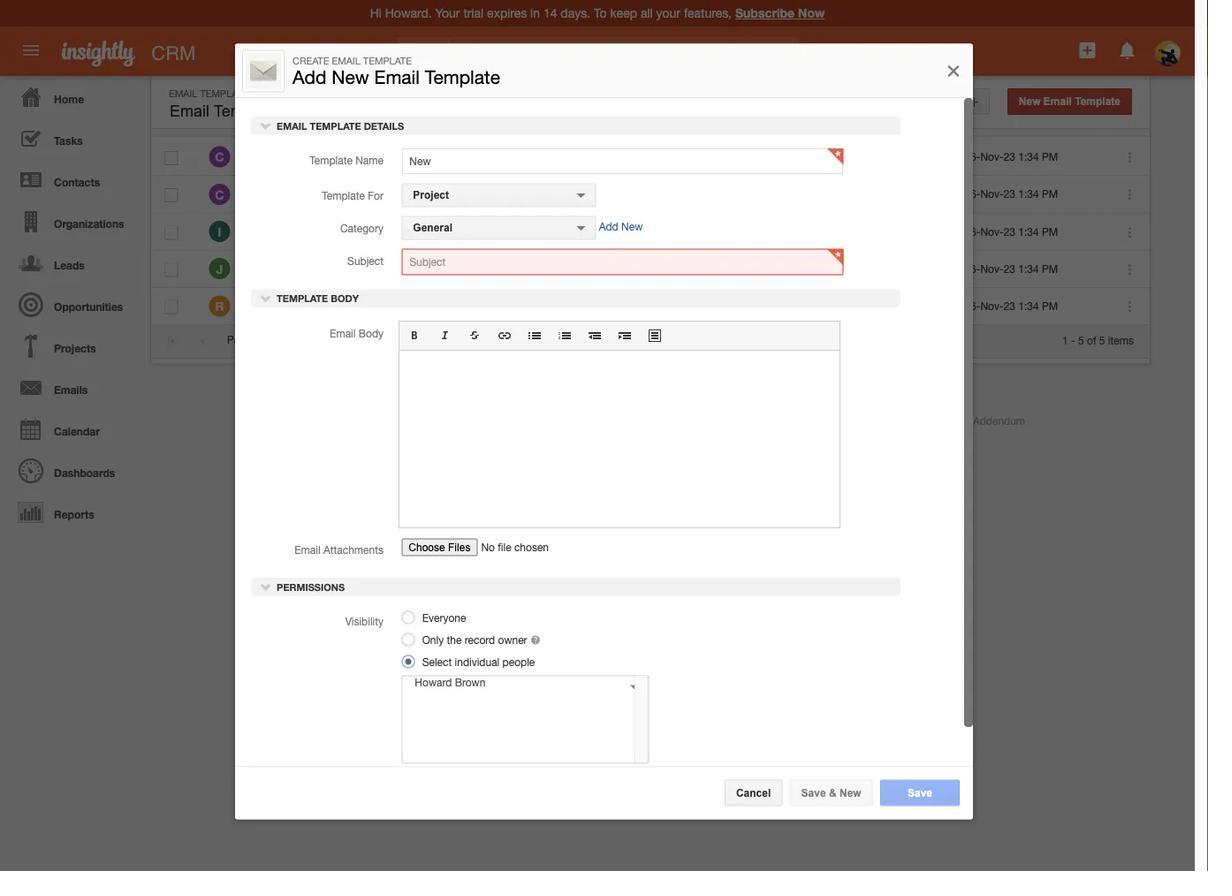 Task type: vqa. For each thing, say whether or not it's contained in the screenshot.
rightmost App
no



Task type: locate. For each thing, give the bounding box(es) containing it.
1 horizontal spatial emails
[[898, 95, 935, 107]]

1 pm from the top
[[1042, 151, 1058, 163]]

new inside create email template add new email template
[[332, 66, 369, 87]]

subject
[[357, 114, 396, 126], [347, 255, 384, 267]]

new email template link
[[1007, 88, 1132, 115]]

howard brown cell
[[458, 139, 572, 176]]

c link up i "link"
[[209, 184, 230, 205]]

individual
[[455, 656, 500, 669]]

howard up the general 'button'
[[472, 188, 509, 200]]

general button
[[402, 216, 596, 240]]

0 vertical spatial c link
[[209, 146, 230, 168]]

add up subject "text box"
[[599, 221, 618, 233]]

1 vertical spatial category
[[340, 222, 384, 235]]

calendar link
[[4, 408, 141, 450]]

0% cell
[[818, 139, 951, 176], [818, 251, 951, 288], [818, 288, 951, 325]]

sales inside r row
[[589, 301, 614, 312]]

general for general cell on the top
[[589, 189, 625, 200]]

name left email template details on the left top
[[244, 114, 274, 126]]

home
[[54, 93, 84, 105]]

pm inside r row
[[1042, 300, 1058, 312]]

subject up do
[[357, 114, 396, 126]]

howard inside i row
[[472, 225, 509, 238]]

3 1:34 from the top
[[1018, 225, 1039, 238]]

1 horizontal spatial general
[[589, 189, 625, 200]]

subscribe
[[735, 6, 795, 20]]

None file field
[[402, 537, 602, 564]]

None checkbox
[[164, 113, 178, 127], [165, 151, 178, 165], [165, 188, 178, 202], [165, 263, 178, 277], [165, 300, 178, 314], [164, 113, 178, 127], [165, 151, 178, 165], [165, 188, 178, 202], [165, 263, 178, 277], [165, 300, 178, 314]]

2 vertical spatial for
[[395, 263, 408, 275]]

23 for thanks for applying...
[[1004, 263, 1015, 275]]

16-
[[965, 151, 980, 163], [965, 188, 980, 200], [965, 225, 980, 238], [965, 263, 980, 275], [965, 300, 980, 312]]

refresh list image
[[734, 95, 751, 107]]

lead
[[718, 151, 742, 163]]

1 vertical spatial name
[[355, 154, 384, 167]]

0 vertical spatial chevron down image
[[260, 119, 272, 132]]

1 howard brown link from the top
[[472, 188, 543, 200]]

howard brown right "me"
[[472, 300, 543, 312]]

for left "applying..."
[[395, 263, 408, 275]]

save inside button
[[801, 787, 826, 799]]

1 horizontal spatial category
[[585, 114, 631, 126]]

16- inside j row
[[965, 263, 980, 275]]

body down can
[[359, 327, 384, 339]]

sales cell
[[572, 213, 705, 251], [572, 288, 705, 325]]

save inside button
[[908, 787, 932, 799]]

contact inside j row
[[718, 263, 756, 275]]

you right can
[[380, 300, 398, 312]]

0% inside r row
[[836, 301, 851, 312]]

1 vertical spatial 0%
[[836, 263, 851, 275]]

c up i "link"
[[215, 187, 224, 202]]

5 pm from the top
[[1042, 300, 1058, 312]]

16- for thanks for applying...
[[965, 263, 980, 275]]

to right time
[[444, 151, 453, 163]]

16-nov-23 1:34 pm cell for do you have time to connect?
[[951, 139, 1106, 176]]

connect?
[[456, 151, 500, 163]]

5 right -
[[1078, 334, 1084, 346]]

reports link
[[4, 491, 141, 533]]

4 23 from the top
[[1004, 263, 1015, 275]]

thanks for c
[[358, 188, 392, 200]]

chevron down image
[[260, 119, 272, 132], [260, 292, 272, 305], [260, 581, 272, 593]]

3 nov- from the top
[[980, 225, 1004, 238]]

3 pm from the top
[[1042, 225, 1058, 238]]

you right do
[[375, 151, 392, 163]]

Search all data.... text field
[[450, 37, 798, 69]]

16- inside r row
[[965, 300, 980, 312]]

howard brown link down project button
[[472, 225, 543, 238]]

1 vertical spatial you
[[380, 300, 398, 312]]

0 vertical spatial body
[[331, 293, 359, 305]]

0% for r
[[836, 301, 851, 312]]

general cell
[[572, 176, 705, 213]]

1 16-nov-23 1:34 pm from the top
[[965, 151, 1058, 163]]

cell
[[231, 139, 344, 176], [572, 139, 705, 176], [231, 176, 344, 213], [705, 176, 818, 213], [818, 176, 951, 213], [231, 213, 344, 251], [705, 213, 818, 251], [818, 213, 951, 251]]

1 for from the top
[[395, 188, 408, 200]]

0 horizontal spatial save
[[801, 787, 826, 799]]

1 1:34 from the top
[[1018, 151, 1039, 163]]

23 inside j row
[[1004, 263, 1015, 275]]

1 vertical spatial to
[[445, 300, 455, 312]]

r link
[[209, 295, 230, 317]]

response
[[321, 263, 369, 275]]

5 16-nov-23 1:34 pm cell from the top
[[951, 288, 1106, 325]]

pm inside j row
[[1042, 263, 1058, 275]]

thanks inside j row
[[358, 263, 392, 275]]

nov- inside j row
[[980, 263, 1004, 275]]

1 c link from the top
[[209, 146, 230, 168]]

thanks for contacting us. howard brown
[[358, 225, 543, 238]]

howard down project button
[[472, 225, 509, 238]]

0 horizontal spatial emails
[[54, 384, 88, 396]]

c link for do you have time to connect?
[[209, 146, 230, 168]]

4 pm from the top
[[1042, 263, 1058, 275]]

data processing addendum link
[[892, 414, 1025, 427]]

thanks inside i row
[[358, 225, 392, 238]]

new right create
[[332, 66, 369, 87]]

category up name text field
[[585, 114, 631, 126]]

general inside cell
[[589, 189, 625, 200]]

None checkbox
[[165, 226, 178, 240]]

2 howard brown from the top
[[472, 263, 543, 275]]

None radio
[[402, 633, 415, 647]]

person
[[272, 300, 306, 312]]

you inside r row
[[380, 300, 398, 312]]

chevron down image left the permissions
[[260, 581, 272, 593]]

1 vertical spatial the
[[447, 634, 462, 647]]

for right the for
[[395, 188, 408, 200]]

application inside add new email template dialog
[[399, 321, 840, 529]]

3 16- from the top
[[965, 225, 980, 238]]

pm
[[1042, 151, 1058, 163], [1042, 188, 1058, 200], [1042, 225, 1058, 238], [1042, 263, 1058, 275], [1042, 300, 1058, 312]]

0 vertical spatial subject
[[357, 114, 396, 126]]

navigation
[[0, 76, 141, 533]]

toolbar
[[399, 322, 840, 351]]

16-nov-23 1:34 pm for thanks for applying...
[[965, 263, 1058, 275]]

0 vertical spatial templates
[[200, 87, 255, 99]]

1 howard brown from the top
[[472, 151, 543, 163]]

4 nov- from the top
[[980, 263, 1004, 275]]

2 c from the top
[[215, 187, 224, 202]]

1 brown from the top
[[512, 151, 543, 163]]

howard brown link right "me"
[[472, 300, 543, 312]]

1 horizontal spatial 5
[[1099, 334, 1105, 346]]

2 brown from the top
[[512, 188, 543, 200]]

thanks for connecting link
[[358, 188, 464, 200]]

1:34 inside r row
[[1018, 300, 1039, 312]]

howard brown link for r
[[472, 300, 543, 312]]

subject inside add new email template dialog
[[347, 255, 384, 267]]

open rate
[[831, 114, 884, 126]]

email templates button
[[165, 98, 291, 125]]

5 23 from the top
[[1004, 300, 1015, 312]]

howard brown up "person?"
[[472, 263, 543, 275]]

howard brown inside j row
[[472, 263, 543, 275]]

1 vertical spatial c
[[215, 187, 224, 202]]

body for template body
[[331, 293, 359, 305]]

1 contact cell from the top
[[705, 251, 818, 288]]

c down email templates button
[[215, 150, 224, 164]]

new right &
[[840, 787, 861, 799]]

template down notifications image
[[1075, 95, 1121, 107]]

the right only
[[447, 634, 462, 647]]

i link
[[209, 221, 230, 242]]

brown right right
[[512, 300, 543, 312]]

4 brown from the top
[[512, 263, 543, 275]]

0 horizontal spatial add
[[293, 66, 327, 87]]

add new email template dialog
[[235, 44, 973, 820]]

1 vertical spatial general
[[413, 222, 453, 234]]

howard brown link up "person?"
[[472, 263, 543, 275]]

do
[[358, 151, 372, 163]]

howard inside 'cell'
[[472, 151, 509, 163]]

email template details
[[274, 120, 404, 132]]

2 c row from the top
[[151, 176, 1150, 213]]

None radio
[[402, 611, 415, 625], [402, 655, 415, 669], [402, 611, 415, 625], [402, 655, 415, 669]]

brown up "person?"
[[512, 263, 543, 275]]

0% inside j row
[[836, 263, 851, 275]]

contact cell
[[705, 251, 818, 288], [705, 288, 818, 325]]

1 sales cell from the top
[[572, 213, 705, 251]]

c
[[215, 150, 224, 164], [215, 187, 224, 202]]

template down refresh list image
[[717, 114, 763, 126]]

howard brown link for j
[[472, 263, 543, 275]]

add up email template details on the left top
[[293, 66, 327, 87]]

23
[[1004, 151, 1015, 163], [1004, 188, 1015, 200], [1004, 225, 1015, 238], [1004, 263, 1015, 275], [1004, 300, 1015, 312]]

0 vertical spatial you
[[375, 151, 392, 163]]

howard brown inside r row
[[472, 300, 543, 312]]

name inside row
[[244, 114, 274, 126]]

created
[[963, 114, 1004, 126]]

thanks for connecting howard brown
[[358, 188, 543, 200]]

1:34 for thanks for applying...
[[1018, 263, 1039, 275]]

1 vertical spatial for
[[395, 225, 408, 238]]

5 brown from the top
[[512, 300, 543, 312]]

save & new
[[801, 787, 861, 799]]

2 thanks from the top
[[358, 225, 392, 238]]

for inside j row
[[395, 263, 408, 275]]

2 sales cell from the top
[[572, 288, 705, 325]]

blog link
[[381, 414, 403, 427]]

nov- inside i row
[[980, 225, 1004, 238]]

contact for j
[[718, 263, 756, 275]]

2 contact cell from the top
[[705, 288, 818, 325]]

hiring
[[589, 263, 617, 275]]

2 16-nov-23 1:34 pm from the top
[[965, 188, 1058, 200]]

2 0% cell from the top
[[818, 251, 951, 288]]

5 right of
[[1099, 334, 1105, 346]]

tasks
[[54, 134, 83, 147]]

0% cell for j
[[818, 251, 951, 288]]

0 horizontal spatial general
[[413, 222, 453, 234]]

1 vertical spatial emails
[[54, 384, 88, 396]]

subject up can
[[347, 255, 384, 267]]

category
[[585, 114, 631, 126], [340, 222, 384, 235]]

howard brown up project button
[[472, 151, 543, 163]]

you inside c row
[[375, 151, 392, 163]]

16-nov-23 1:34 pm inside r row
[[965, 300, 1058, 312]]

leads link
[[4, 242, 141, 284]]

template left the for
[[322, 190, 365, 202]]

4 16-nov-23 1:34 pm from the top
[[965, 263, 1058, 275]]

0 horizontal spatial category
[[340, 222, 384, 235]]

2 for from the top
[[395, 225, 408, 238]]

body for email body
[[359, 327, 384, 339]]

3 howard from the top
[[472, 225, 509, 238]]

4 howard from the top
[[472, 263, 509, 275]]

3 for from the top
[[395, 263, 408, 275]]

0 vertical spatial sales cell
[[572, 213, 705, 251]]

general for the general 'button'
[[413, 222, 453, 234]]

c row down name text field
[[151, 176, 1150, 213]]

0 horizontal spatial name
[[244, 114, 274, 126]]

thanks up can
[[358, 263, 392, 275]]

save right &
[[908, 787, 932, 799]]

c for do you have time to connect?
[[215, 150, 224, 164]]

1 vertical spatial c link
[[209, 184, 230, 205]]

emails link down close image
[[866, 88, 947, 115]]

4 howard brown link from the top
[[472, 300, 543, 312]]

nov-
[[980, 151, 1004, 163], [980, 188, 1004, 200], [980, 225, 1004, 238], [980, 263, 1004, 275], [980, 300, 1004, 312]]

template name
[[309, 154, 384, 167]]

brown down project button
[[512, 225, 543, 238]]

save & new button
[[790, 780, 873, 806]]

1 contact from the top
[[718, 263, 756, 275]]

opportunities
[[54, 300, 123, 313]]

howard up right
[[472, 263, 509, 275]]

for left contacting
[[395, 225, 408, 238]]

2 c link from the top
[[209, 184, 230, 205]]

howard inside r row
[[472, 300, 509, 312]]

1 vertical spatial chevron down image
[[260, 292, 272, 305]]

1 nov- from the top
[[980, 151, 1004, 163]]

emails link down the projects
[[4, 367, 141, 408]]

chevron down image for template name
[[260, 119, 272, 132]]

row
[[151, 103, 1149, 136]]

contact inside r row
[[718, 300, 756, 312]]

c row down search this list... text field
[[151, 139, 1150, 176]]

23 for can you point me to the right person?
[[1004, 300, 1015, 312]]

to inside r row
[[445, 300, 455, 312]]

4 16- from the top
[[965, 263, 980, 275]]

nov- inside r row
[[980, 300, 1004, 312]]

4 16-nov-23 1:34 pm cell from the top
[[951, 251, 1106, 288]]

3 16-nov-23 1:34 pm from the top
[[965, 225, 1058, 238]]

contact cell for j
[[705, 251, 818, 288]]

3 chevron down image from the top
[[260, 581, 272, 593]]

template left the all
[[363, 55, 412, 67]]

only the record owner
[[422, 634, 530, 647]]

all
[[414, 46, 428, 60]]

attachments
[[323, 544, 384, 556]]

2 vertical spatial 0%
[[836, 301, 851, 312]]

1 c from the top
[[215, 150, 224, 164]]

the left right
[[457, 300, 472, 312]]

1 vertical spatial sales
[[589, 301, 614, 312]]

0% cell for r
[[818, 288, 951, 325]]

1 23 from the top
[[1004, 151, 1015, 163]]

2 contact from the top
[[718, 300, 756, 312]]

1 5 from the left
[[1078, 334, 1084, 346]]

1 0% cell from the top
[[818, 139, 951, 176]]

3 howard brown from the top
[[472, 300, 543, 312]]

4 1:34 from the top
[[1018, 263, 1039, 275]]

j row
[[151, 251, 1150, 288]]

2 chevron down image from the top
[[260, 292, 272, 305]]

howard right "me"
[[472, 300, 509, 312]]

0 vertical spatial for
[[395, 188, 408, 200]]

chevron down image left email template details on the left top
[[260, 119, 272, 132]]

howard brown inside 'cell'
[[472, 151, 543, 163]]

1:34 inside j row
[[1018, 263, 1039, 275]]

category down the template for
[[340, 222, 384, 235]]

1 vertical spatial add
[[599, 221, 618, 233]]

1 sales from the top
[[589, 226, 614, 238]]

5 1:34 from the top
[[1018, 300, 1039, 312]]

1 save from the left
[[801, 787, 826, 799]]

5 howard from the top
[[472, 300, 509, 312]]

body down response
[[331, 293, 359, 305]]

contact cell for r
[[705, 288, 818, 325]]

for inside i row
[[395, 225, 408, 238]]

-
[[1071, 334, 1075, 346]]

1 16-nov-23 1:34 pm cell from the top
[[951, 139, 1106, 176]]

template left do
[[309, 154, 352, 167]]

right
[[244, 300, 269, 312]]

save for save
[[908, 787, 932, 799]]

16- for can you point me to the right person?
[[965, 300, 980, 312]]

emails inside navigation
[[54, 384, 88, 396]]

template body
[[274, 293, 359, 305]]

1 vertical spatial contact
[[718, 300, 756, 312]]

2 howard from the top
[[472, 188, 509, 200]]

to for r
[[445, 300, 455, 312]]

0% cell for c
[[818, 139, 951, 176]]

5 16-nov-23 1:34 pm from the top
[[965, 300, 1058, 312]]

brown inside r row
[[512, 300, 543, 312]]

1 vertical spatial body
[[359, 327, 384, 339]]

nov- for thanks for applying...
[[980, 263, 1004, 275]]

save left &
[[801, 787, 826, 799]]

0 vertical spatial 0%
[[836, 152, 851, 163]]

contacting
[[411, 225, 461, 238]]

sales up subject "text box"
[[589, 226, 614, 238]]

16-nov-23 1:34 pm inside j row
[[965, 263, 1058, 275]]

1 horizontal spatial name
[[355, 154, 384, 167]]

2 save from the left
[[908, 787, 932, 799]]

brown up project button
[[512, 151, 543, 163]]

organizations link
[[4, 201, 141, 242]]

0 horizontal spatial 5
[[1078, 334, 1084, 346]]

general up add new
[[589, 189, 625, 200]]

template down job application response
[[277, 293, 328, 305]]

template up template name
[[310, 120, 361, 132]]

2 vertical spatial thanks
[[358, 263, 392, 275]]

0 vertical spatial contact
[[718, 263, 756, 275]]

howard down owner
[[472, 151, 509, 163]]

1 chevron down image from the top
[[260, 119, 272, 132]]

contact
[[718, 263, 756, 275], [718, 300, 756, 312]]

16-nov-23 1:34 pm
[[965, 151, 1058, 163], [965, 188, 1058, 200], [965, 225, 1058, 238], [965, 263, 1058, 275], [965, 300, 1058, 312]]

16-nov-23 1:34 pm cell
[[951, 139, 1106, 176], [951, 176, 1106, 213], [951, 213, 1106, 251], [951, 251, 1106, 288], [951, 288, 1106, 325]]

2 sales from the top
[[589, 301, 614, 312]]

thanks down the for
[[358, 225, 392, 238]]

brown
[[512, 151, 543, 163], [512, 188, 543, 200], [512, 225, 543, 238], [512, 263, 543, 275], [512, 300, 543, 312]]

0%
[[836, 152, 851, 163], [836, 263, 851, 275], [836, 301, 851, 312]]

23 for do you have time to connect?
[[1004, 151, 1015, 163]]

howard inside j row
[[472, 263, 509, 275]]

1 vertical spatial emails link
[[4, 367, 141, 408]]

1 vertical spatial sales cell
[[572, 288, 705, 325]]

visibility
[[345, 616, 384, 628]]

1 16- from the top
[[965, 151, 980, 163]]

0 vertical spatial general
[[589, 189, 625, 200]]

general
[[589, 189, 625, 200], [413, 222, 453, 234]]

emails link
[[866, 88, 947, 115], [4, 367, 141, 408]]

c link down email templates button
[[209, 146, 230, 168]]

sales cell for r
[[572, 288, 705, 325]]

howard brown link up the general 'button'
[[472, 188, 543, 200]]

name inside add new email template dialog
[[355, 154, 384, 167]]

general down project
[[413, 222, 453, 234]]

chevron down image down job
[[260, 292, 272, 305]]

email templates email templates
[[169, 87, 286, 120]]

0 vertical spatial name
[[244, 114, 274, 126]]

0 vertical spatial to
[[444, 151, 453, 163]]

0% inside c row
[[836, 152, 851, 163]]

3 0% from the top
[[836, 301, 851, 312]]

sales down "hiring"
[[589, 301, 614, 312]]

2 vertical spatial howard brown
[[472, 300, 543, 312]]

0 vertical spatial emails link
[[866, 88, 947, 115]]

i
[[218, 224, 221, 239]]

point
[[400, 300, 424, 312]]

howard
[[472, 151, 509, 163], [472, 188, 509, 200], [472, 225, 509, 238], [472, 263, 509, 275], [472, 300, 509, 312]]

1 vertical spatial howard brown
[[472, 263, 543, 275]]

1 - 5 of 5 items
[[1062, 334, 1134, 346]]

reports
[[54, 508, 94, 521]]

to
[[444, 151, 453, 163], [445, 300, 455, 312]]

5 nov- from the top
[[980, 300, 1004, 312]]

name up the for
[[355, 154, 384, 167]]

to right "me"
[[445, 300, 455, 312]]

0 vertical spatial add
[[293, 66, 327, 87]]

only
[[422, 634, 444, 647]]

create
[[293, 55, 329, 67]]

0 vertical spatial sales
[[589, 226, 614, 238]]

row group
[[151, 139, 1150, 325]]

type
[[766, 114, 790, 126]]

thanks
[[358, 188, 392, 200], [358, 225, 392, 238], [358, 263, 392, 275]]

0 vertical spatial thanks
[[358, 188, 392, 200]]

3 thanks from the top
[[358, 263, 392, 275]]

1 horizontal spatial save
[[908, 787, 932, 799]]

rate
[[861, 114, 884, 126]]

0 vertical spatial c
[[215, 150, 224, 164]]

thanks down do
[[358, 188, 392, 200]]

1 howard from the top
[[472, 151, 509, 163]]

3 howard brown link from the top
[[472, 263, 543, 275]]

application
[[399, 321, 840, 529]]

0% for c
[[836, 152, 851, 163]]

3 23 from the top
[[1004, 225, 1015, 238]]

nov- for do you have time to connect?
[[980, 151, 1004, 163]]

0 vertical spatial emails
[[898, 95, 935, 107]]

sales for i
[[589, 226, 614, 238]]

sales inside i row
[[589, 226, 614, 238]]

0 vertical spatial category
[[585, 114, 631, 126]]

brown down howard brown 'cell'
[[512, 188, 543, 200]]

2 0% from the top
[[836, 263, 851, 275]]

data
[[892, 414, 914, 427]]

2 vertical spatial chevron down image
[[260, 581, 272, 593]]

1 vertical spatial thanks
[[358, 225, 392, 238]]

2 howard brown link from the top
[[472, 225, 543, 238]]

0 vertical spatial the
[[457, 300, 472, 312]]

general inside 'button'
[[413, 222, 453, 234]]

howard for howard brown 'cell'
[[472, 151, 509, 163]]

3 0% cell from the top
[[818, 288, 951, 325]]

c row
[[151, 139, 1150, 176], [151, 176, 1150, 213]]

5 16- from the top
[[965, 300, 980, 312]]

16-nov-23 1:34 pm cell for can you point me to the right person?
[[951, 288, 1106, 325]]

1 vertical spatial subject
[[347, 255, 384, 267]]

1 thanks from the top
[[358, 188, 392, 200]]

of
[[1087, 334, 1096, 346]]

pm for can you point me to the right person?
[[1042, 300, 1058, 312]]

1 0% from the top
[[836, 152, 851, 163]]

23 inside r row
[[1004, 300, 1015, 312]]

0 vertical spatial howard brown
[[472, 151, 543, 163]]

contact for r
[[718, 300, 756, 312]]

3 brown from the top
[[512, 225, 543, 238]]



Task type: describe. For each thing, give the bounding box(es) containing it.
notifications image
[[1117, 40, 1138, 61]]

applying...
[[411, 263, 460, 275]]

Name text field
[[402, 148, 843, 174]]

policy
[[846, 414, 875, 427]]

template for
[[322, 190, 384, 202]]

1:34 for do you have time to connect?
[[1018, 151, 1039, 163]]

home link
[[4, 76, 141, 118]]

leads
[[54, 259, 85, 271]]

subject inside row
[[357, 114, 396, 126]]

category inside row
[[585, 114, 631, 126]]

do you have time to connect? link
[[358, 151, 500, 163]]

dashboards
[[54, 467, 115, 479]]

you for r
[[380, 300, 398, 312]]

sales for r
[[589, 301, 614, 312]]

close image
[[945, 60, 962, 82]]

add new
[[599, 221, 643, 233]]

16- for do you have time to connect?
[[965, 151, 980, 163]]

template type
[[717, 114, 790, 126]]

email body
[[330, 327, 384, 339]]

16-nov-23 1:34 pm cell for thanks for applying...
[[951, 251, 1106, 288]]

job application response link
[[244, 263, 378, 275]]

pm for thanks for applying...
[[1042, 263, 1058, 275]]

select individual people
[[419, 656, 535, 669]]

add new link
[[599, 221, 643, 233]]

2 16- from the top
[[965, 188, 980, 200]]

brown inside howard brown 'cell'
[[512, 151, 543, 163]]

created date
[[963, 114, 1030, 126]]

can
[[358, 300, 377, 312]]

time
[[420, 151, 441, 163]]

items
[[1108, 334, 1134, 346]]

1:34 for can you point me to the right person?
[[1018, 300, 1039, 312]]

23 inside i row
[[1004, 225, 1015, 238]]

2 nov- from the top
[[980, 188, 1004, 200]]

add inside create email template add new email template
[[293, 66, 327, 87]]

can you point me to the right person?
[[358, 300, 538, 312]]

none checkbox inside i row
[[165, 226, 178, 240]]

2 16-nov-23 1:34 pm cell from the top
[[951, 176, 1106, 213]]

sales cell for i
[[572, 213, 705, 251]]

open
[[831, 114, 858, 126]]

owner
[[498, 634, 527, 647]]

16-nov-23 1:34 pm for can you point me to the right person?
[[965, 300, 1058, 312]]

organizations
[[54, 217, 124, 230]]

can you point me to the right person? link
[[358, 300, 538, 312]]

1 vertical spatial templates
[[214, 102, 286, 120]]

tasks link
[[4, 118, 141, 159]]

howard brown link for i
[[472, 225, 543, 238]]

j link
[[209, 258, 230, 279]]

1 horizontal spatial emails link
[[866, 88, 947, 115]]

for for i
[[395, 225, 408, 238]]

brown inside i row
[[512, 225, 543, 238]]

subscribe now
[[735, 6, 825, 20]]

howard brown link for c
[[472, 188, 543, 200]]

projects
[[54, 342, 96, 354]]

category inside add new email template dialog
[[340, 222, 384, 235]]

create email template add new email template
[[293, 55, 500, 87]]

the inside add new email template dialog
[[447, 634, 462, 647]]

new inside button
[[840, 787, 861, 799]]

template inside new email template link
[[1075, 95, 1121, 107]]

project button
[[402, 183, 596, 207]]

have
[[395, 151, 417, 163]]

r row
[[151, 288, 1150, 325]]

howard for howard brown link for r
[[472, 300, 509, 312]]

save for save & new
[[801, 787, 826, 799]]

template down the all
[[425, 66, 500, 87]]

r
[[215, 299, 224, 314]]

2 5 from the left
[[1099, 334, 1105, 346]]

owner
[[471, 114, 504, 126]]

right person link
[[244, 300, 314, 312]]

i row
[[151, 213, 1150, 251]]

c link for thanks for connecting
[[209, 184, 230, 205]]

everyone
[[419, 612, 466, 625]]

pm inside i row
[[1042, 225, 1058, 238]]

page
[[227, 334, 251, 346]]

0% for j
[[836, 263, 851, 275]]

lead cell
[[705, 139, 818, 176]]

privacy
[[808, 414, 843, 427]]

16-nov-23 1:34 pm for do you have time to connect?
[[965, 151, 1058, 163]]

0 horizontal spatial emails link
[[4, 367, 141, 408]]

privacy policy
[[808, 414, 875, 427]]

job
[[244, 263, 262, 275]]

data processing addendum
[[892, 414, 1025, 427]]

1 horizontal spatial add
[[599, 221, 618, 233]]

2 1:34 from the top
[[1018, 188, 1039, 200]]

save button
[[880, 780, 960, 806]]

crm
[[151, 42, 196, 64]]

right person
[[244, 300, 306, 312]]

none radio inside add new email template dialog
[[402, 633, 415, 647]]

16-nov-23 1:34 pm inside i row
[[965, 225, 1058, 238]]

the inside r row
[[457, 300, 472, 312]]

1:34 inside i row
[[1018, 225, 1039, 238]]

brown inside j row
[[512, 263, 543, 275]]

email attachments
[[295, 544, 384, 556]]

dashboards link
[[4, 450, 141, 491]]

pm for do you have time to connect?
[[1042, 151, 1058, 163]]

1
[[1062, 334, 1068, 346]]

job application response
[[244, 263, 369, 275]]

16- inside i row
[[965, 225, 980, 238]]

j
[[216, 262, 223, 276]]

new down general cell on the top
[[621, 221, 643, 233]]

processing
[[917, 414, 970, 427]]

c for thanks for connecting
[[215, 187, 224, 202]]

1 c row from the top
[[151, 139, 1150, 176]]

do you have time to connect?
[[358, 151, 500, 163]]

thanks for applying... link
[[358, 263, 460, 275]]

cancel
[[736, 787, 771, 799]]

&
[[829, 787, 837, 799]]

thanks for i
[[358, 225, 392, 238]]

subscribe now link
[[735, 6, 825, 20]]

all link
[[396, 37, 450, 69]]

navigation containing home
[[0, 76, 141, 533]]

howard brown for j
[[472, 263, 543, 275]]

for for c
[[395, 188, 408, 200]]

none file field inside add new email template dialog
[[402, 537, 602, 564]]

people
[[502, 656, 535, 669]]

nov- for can you point me to the right person?
[[980, 300, 1004, 312]]

toolbar inside application
[[399, 322, 840, 351]]

projects link
[[4, 325, 141, 367]]

2 pm from the top
[[1042, 188, 1058, 200]]

contacts link
[[4, 159, 141, 201]]

thanks for applying...
[[358, 263, 460, 275]]

this record will only be visible to its creator and administrators. image
[[530, 634, 541, 647]]

Search this list... text field
[[515, 88, 714, 115]]

3 16-nov-23 1:34 pm cell from the top
[[951, 213, 1106, 251]]

project
[[413, 189, 449, 201]]

cancel button
[[725, 780, 782, 806]]

date
[[1006, 114, 1030, 126]]

2 23 from the top
[[1004, 188, 1015, 200]]

record
[[465, 634, 495, 647]]

template inside row
[[717, 114, 763, 126]]

application
[[265, 263, 318, 275]]

to for c
[[444, 151, 453, 163]]

opportunities link
[[4, 284, 141, 325]]

thanks for contacting us. link
[[358, 225, 478, 238]]

permissions
[[274, 582, 345, 593]]

Subject text field
[[402, 249, 843, 275]]

howard for j's howard brown link
[[472, 263, 509, 275]]

right
[[475, 300, 497, 312]]

row group containing c
[[151, 139, 1150, 325]]

select
[[422, 656, 452, 669]]

howard brown for r
[[472, 300, 543, 312]]

chevron down image for email body
[[260, 292, 272, 305]]

new email template
[[1019, 95, 1121, 107]]

row containing name
[[151, 103, 1149, 136]]

hiring cell
[[572, 251, 705, 288]]

calendar
[[54, 425, 100, 437]]

new up date
[[1019, 95, 1041, 107]]

you for c
[[375, 151, 392, 163]]



